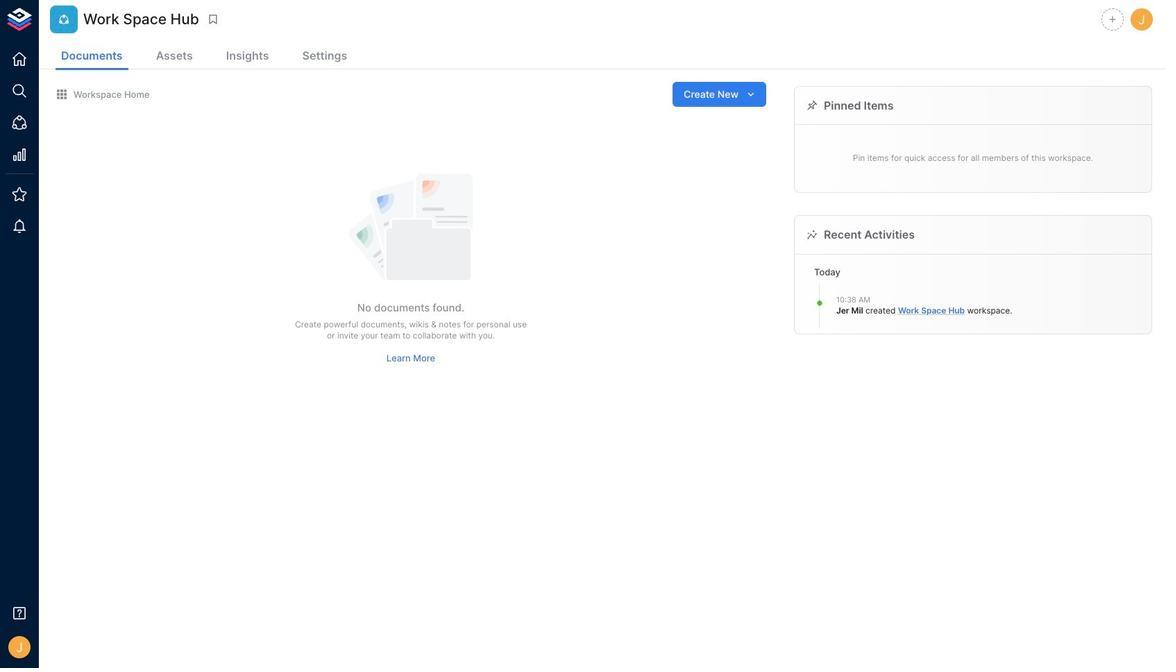 Task type: vqa. For each thing, say whether or not it's contained in the screenshot.
Bookmark icon
yes



Task type: locate. For each thing, give the bounding box(es) containing it.
bookmark image
[[207, 13, 219, 26]]



